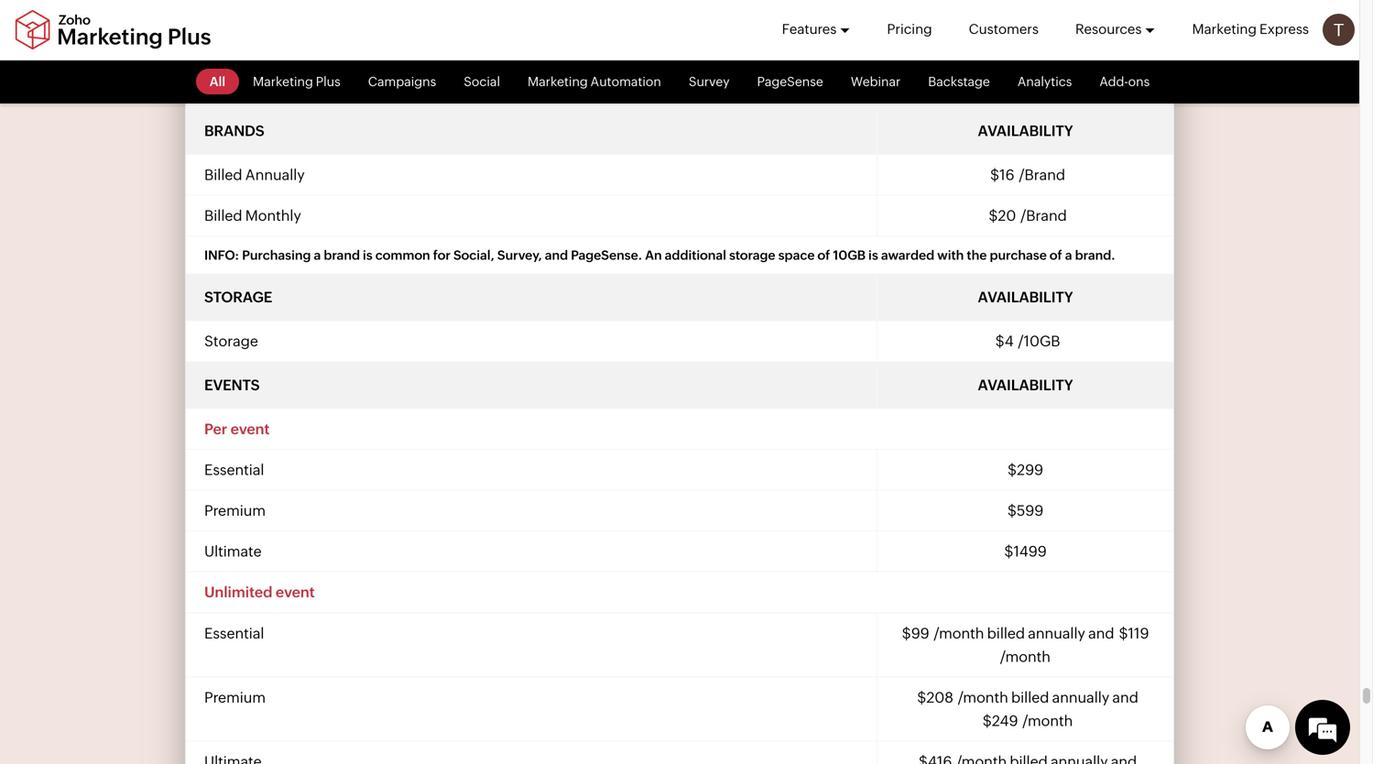 Task type: locate. For each thing, give the bounding box(es) containing it.
208
[[927, 689, 954, 706]]

customers link
[[969, 0, 1039, 59]]

1 vertical spatial storage
[[204, 333, 258, 350]]

0 vertical spatial webinar
[[204, 41, 261, 58]]

postpaid
[[691, 81, 745, 96]]

info: when more than 25 attendees are purchased, the host will be charged on postpaid basis.
[[204, 81, 783, 96]]

a left brand
[[314, 248, 321, 262]]

than
[[316, 81, 344, 96]]

1 horizontal spatial is
[[869, 248, 878, 262]]

billed for 208
[[1011, 689, 1049, 706]]

when
[[242, 81, 278, 96]]

/month
[[934, 625, 984, 642], [1001, 648, 1051, 665], [958, 689, 1008, 706], [1023, 712, 1073, 729]]

events
[[204, 376, 260, 393]]

1 vertical spatial premium
[[204, 689, 266, 706]]

/brand for $ 20 /brand
[[1021, 207, 1067, 224]]

info: for info: when more than 25 attendees are purchased, the host will be charged on postpaid basis.
[[204, 81, 239, 96]]

/brand right 16
[[1019, 166, 1066, 183]]

$ 20 /brand
[[989, 207, 1067, 224]]

availability for brands
[[978, 122, 1073, 139]]

1 vertical spatial and
[[1088, 625, 1114, 642]]

2 vertical spatial availability
[[978, 376, 1073, 393]]

and right "survey,"
[[545, 248, 568, 262]]

is right 10gb
[[869, 248, 878, 262]]

of right purchase
[[1050, 248, 1062, 262]]

0 vertical spatial event
[[231, 420, 270, 437]]

1 vertical spatial availability
[[978, 289, 1073, 306]]

2 info: from the top
[[204, 248, 239, 262]]

brand.
[[1075, 248, 1116, 262]]

event right per
[[231, 420, 270, 437]]

0 vertical spatial billed
[[987, 625, 1025, 642]]

2 billed from the top
[[204, 207, 242, 224]]

$ for $ 599
[[1008, 502, 1017, 519]]

billed for billed monthly
[[204, 207, 242, 224]]

a
[[314, 248, 321, 262], [1065, 248, 1072, 262]]

will
[[576, 81, 597, 96]]

pagesense
[[757, 74, 823, 89]]

storage down purchasing
[[204, 289, 272, 306]]

1 storage from the top
[[204, 289, 272, 306]]

premium
[[204, 502, 266, 519], [204, 689, 266, 706]]

and down 119
[[1113, 689, 1139, 706]]

the right with
[[967, 248, 987, 262]]

unlimited event
[[204, 584, 315, 601]]

billed inside the $ 208 /month billed annually and $ 249 /month
[[1011, 689, 1049, 706]]

annually up the $ 208 /month billed annually and $ 249 /month
[[1028, 625, 1086, 642]]

$ for $ 208 /month billed annually and $ 249 /month
[[917, 689, 927, 706]]

$ for $ 20 /brand
[[989, 207, 998, 224]]

3 availability from the top
[[978, 376, 1073, 393]]

availability
[[978, 122, 1073, 139], [978, 289, 1073, 306], [978, 376, 1073, 393]]

1 vertical spatial info:
[[204, 248, 239, 262]]

/10gb
[[1018, 333, 1060, 350]]

info: down billed monthly
[[204, 248, 239, 262]]

599
[[1017, 502, 1044, 519]]

2 vertical spatial and
[[1113, 689, 1139, 706]]

annually
[[1028, 625, 1086, 642], [1052, 689, 1110, 706]]

essential
[[204, 461, 264, 478], [204, 625, 264, 642]]

billed up 249
[[1011, 689, 1049, 706]]

unlimited
[[204, 584, 272, 601]]

billed down brands
[[204, 166, 242, 183]]

of left 10gb
[[818, 248, 830, 262]]

is right brand
[[363, 248, 373, 262]]

20
[[998, 207, 1016, 224]]

pricing
[[887, 21, 932, 37]]

billed left monthly
[[204, 207, 242, 224]]

1 vertical spatial webinar
[[851, 74, 901, 89]]

add-ons
[[1100, 74, 1150, 89]]

marketing plus
[[253, 74, 341, 89]]

1 availability from the top
[[978, 122, 1073, 139]]

event right 'unlimited' at the bottom of page
[[276, 584, 315, 601]]

$ for $ 299
[[1008, 461, 1017, 478]]

event
[[231, 420, 270, 437], [276, 584, 315, 601]]

0 horizontal spatial event
[[231, 420, 270, 437]]

1 is from the left
[[363, 248, 373, 262]]

and inside the $ 208 /month billed annually and $ 249 /month
[[1113, 689, 1139, 706]]

billed
[[204, 166, 242, 183], [204, 207, 242, 224]]

/month up the $ 208 /month billed annually and $ 249 /month
[[1001, 648, 1051, 665]]

additional
[[665, 248, 726, 262]]

and
[[545, 248, 568, 262], [1088, 625, 1114, 642], [1113, 689, 1139, 706]]

$ 4 /10gb
[[996, 333, 1060, 350]]

pagesense.
[[571, 248, 642, 262]]

availability up $ 16 /brand
[[978, 122, 1073, 139]]

1 premium from the top
[[204, 502, 266, 519]]

essential down 'unlimited' at the bottom of page
[[204, 625, 264, 642]]

a left brand.
[[1065, 248, 1072, 262]]

essential down per event
[[204, 461, 264, 478]]

the
[[523, 81, 543, 96], [967, 248, 987, 262]]

and inside $ 99 /month billed annually and $ 119 /month
[[1088, 625, 1114, 642]]

0 vertical spatial and
[[545, 248, 568, 262]]

all
[[210, 74, 225, 89]]

1 billed from the top
[[204, 166, 242, 183]]

annually down $ 99 /month billed annually and $ 119 /month
[[1052, 689, 1110, 706]]

webinar up all
[[204, 41, 261, 58]]

1 info: from the top
[[204, 81, 239, 96]]

0 horizontal spatial a
[[314, 248, 321, 262]]

1 vertical spatial billed
[[204, 207, 242, 224]]

99
[[911, 625, 930, 642]]

marketing express link
[[1192, 0, 1309, 59]]

1 essential from the top
[[204, 461, 264, 478]]

social
[[464, 74, 500, 89]]

0 vertical spatial premium
[[204, 502, 266, 519]]

0 vertical spatial storage
[[204, 289, 272, 306]]

per event
[[204, 420, 270, 437]]

customers
[[969, 21, 1039, 37]]

annually inside the $ 208 /month billed annually and $ 249 /month
[[1052, 689, 1110, 706]]

0 vertical spatial essential
[[204, 461, 264, 478]]

0 vertical spatial info:
[[204, 81, 239, 96]]

/month right 99
[[934, 625, 984, 642]]

0 vertical spatial /brand
[[1019, 166, 1066, 183]]

and for $ 99 /month billed annually and $ 119 /month
[[1088, 625, 1114, 642]]

$ 1499
[[1004, 543, 1047, 560]]

1 vertical spatial /brand
[[1021, 207, 1067, 224]]

info: purchasing a brand is common for social, survey, and pagesense. an additional storage space of 10gb is awarded with the purchase of a brand.
[[204, 248, 1116, 262]]

availability down $ 4 /10gb
[[978, 376, 1073, 393]]

space
[[778, 248, 815, 262]]

0 vertical spatial the
[[523, 81, 543, 96]]

/brand
[[1019, 166, 1066, 183], [1021, 207, 1067, 224]]

webinar down pricing link
[[851, 74, 901, 89]]

1 horizontal spatial the
[[967, 248, 987, 262]]

for
[[433, 248, 451, 262]]

billed inside $ 99 /month billed annually and $ 119 /month
[[987, 625, 1025, 642]]

0 horizontal spatial is
[[363, 248, 373, 262]]

survey
[[689, 74, 730, 89]]

an
[[645, 248, 662, 262]]

0 horizontal spatial the
[[523, 81, 543, 96]]

1 vertical spatial annually
[[1052, 689, 1110, 706]]

event for unlimited event
[[276, 584, 315, 601]]

are
[[429, 81, 448, 96]]

billed up the $ 208 /month billed annually and $ 249 /month
[[987, 625, 1025, 642]]

$ 599
[[1008, 502, 1044, 519]]

2 availability from the top
[[978, 289, 1073, 306]]

1 vertical spatial billed
[[1011, 689, 1049, 706]]

brands
[[204, 122, 264, 139]]

1 horizontal spatial event
[[276, 584, 315, 601]]

10gb
[[833, 248, 866, 262]]

and left 119
[[1088, 625, 1114, 642]]

terry turtle image
[[1323, 14, 1355, 46]]

storage
[[204, 289, 272, 306], [204, 333, 258, 350]]

1 horizontal spatial a
[[1065, 248, 1072, 262]]

webinar
[[204, 41, 261, 58], [851, 74, 901, 89]]

annually inside $ 99 /month billed annually and $ 119 /month
[[1028, 625, 1086, 642]]

/brand right 20
[[1021, 207, 1067, 224]]

1 vertical spatial essential
[[204, 625, 264, 642]]

1 vertical spatial event
[[276, 584, 315, 601]]

0 vertical spatial availability
[[978, 122, 1073, 139]]

billed
[[987, 625, 1025, 642], [1011, 689, 1049, 706]]

info: left when
[[204, 81, 239, 96]]

express
[[1260, 21, 1309, 37]]

1 vertical spatial the
[[967, 248, 987, 262]]

is
[[363, 248, 373, 262], [869, 248, 878, 262]]

$
[[990, 166, 1000, 183], [989, 207, 998, 224], [996, 333, 1005, 350], [1008, 461, 1017, 478], [1008, 502, 1017, 519], [1004, 543, 1014, 560], [902, 625, 911, 642], [1119, 625, 1128, 642], [917, 689, 927, 706], [983, 712, 992, 729]]

1 horizontal spatial webinar
[[851, 74, 901, 89]]

availability down purchase
[[978, 289, 1073, 306]]

1499
[[1014, 543, 1047, 560]]

0 horizontal spatial of
[[818, 248, 830, 262]]

annually for 119
[[1028, 625, 1086, 642]]

the left host
[[523, 81, 543, 96]]

webinar attendees
[[204, 41, 335, 58]]

1 horizontal spatial of
[[1050, 248, 1062, 262]]

0 horizontal spatial webinar
[[204, 41, 261, 58]]

per
[[204, 420, 227, 437]]

0 vertical spatial annually
[[1028, 625, 1086, 642]]

0 vertical spatial billed
[[204, 166, 242, 183]]

storage up events
[[204, 333, 258, 350]]

119
[[1128, 625, 1149, 642]]

$ for $ 4 /10gb
[[996, 333, 1005, 350]]



Task type: vqa. For each thing, say whether or not it's contained in the screenshot.


Task type: describe. For each thing, give the bounding box(es) containing it.
1 a from the left
[[314, 248, 321, 262]]

webinar for webinar
[[851, 74, 901, 89]]

pricing link
[[887, 0, 932, 59]]

resources link
[[1076, 0, 1156, 59]]

purchase
[[990, 248, 1047, 262]]

purchased,
[[451, 81, 520, 96]]

and for $ 208 /month billed annually and $ 249 /month
[[1113, 689, 1139, 706]]

social,
[[453, 248, 495, 262]]

annually
[[245, 166, 305, 183]]

analytics
[[1018, 74, 1072, 89]]

2 premium from the top
[[204, 689, 266, 706]]

$ 16 /brand
[[990, 166, 1066, 183]]

2 is from the left
[[869, 248, 878, 262]]

$ for $ 99 /month billed annually and $ 119 /month
[[902, 625, 911, 642]]

2 of from the left
[[1050, 248, 1062, 262]]

resources
[[1076, 21, 1142, 37]]

brand
[[324, 248, 360, 262]]

event for per event
[[231, 420, 270, 437]]

zoho marketingplus logo image
[[14, 10, 213, 50]]

$ for $ 16 /brand
[[990, 166, 1000, 183]]

awarded
[[881, 248, 935, 262]]

marketing automation
[[528, 74, 661, 89]]

billed for billed annually
[[204, 166, 242, 183]]

/month up 249
[[958, 689, 1008, 706]]

ultimate
[[204, 543, 262, 560]]

monthly
[[245, 207, 301, 224]]

backstage
[[928, 74, 990, 89]]

2 a from the left
[[1065, 248, 1072, 262]]

on
[[672, 81, 688, 96]]

host
[[546, 81, 573, 96]]

more
[[281, 81, 313, 96]]

/brand for $ 16 /brand
[[1019, 166, 1066, 183]]

billed monthly
[[204, 207, 301, 224]]

purchasing
[[242, 248, 311, 262]]

/month right 249
[[1023, 712, 1073, 729]]

marketing express
[[1192, 21, 1309, 37]]

charged
[[618, 81, 669, 96]]

webinar for webinar attendees
[[204, 41, 261, 58]]

1 of from the left
[[818, 248, 830, 262]]

billed for 99
[[987, 625, 1025, 642]]

info: for info: purchasing a brand is common for social, survey, and pagesense. an additional storage space of 10gb is awarded with the purchase of a brand.
[[204, 248, 239, 262]]

attendees
[[264, 41, 335, 58]]

features link
[[782, 0, 851, 59]]

survey,
[[497, 248, 542, 262]]

campaigns
[[368, 74, 436, 89]]

ons
[[1128, 74, 1150, 89]]

2 essential from the top
[[204, 625, 264, 642]]

features
[[782, 21, 837, 37]]

basis.
[[748, 81, 783, 96]]

annually for 249
[[1052, 689, 1110, 706]]

availability for storage
[[978, 289, 1073, 306]]

with
[[937, 248, 964, 262]]

$ for $ 1499
[[1004, 543, 1014, 560]]

$ 99 /month billed annually and $ 119 /month
[[902, 625, 1149, 665]]

availability for events
[[978, 376, 1073, 393]]

billed annually
[[204, 166, 305, 183]]

storage
[[729, 248, 776, 262]]

25
[[346, 81, 362, 96]]

4
[[1005, 333, 1014, 350]]

16
[[1000, 166, 1015, 183]]

be
[[600, 81, 615, 96]]

$ 299
[[1008, 461, 1044, 478]]

common
[[375, 248, 430, 262]]

marketing
[[1192, 21, 1257, 37]]

249
[[992, 712, 1018, 729]]

attendees
[[364, 81, 426, 96]]

$ 208 /month billed annually and $ 249 /month
[[917, 689, 1139, 729]]

299
[[1017, 461, 1044, 478]]

2 storage from the top
[[204, 333, 258, 350]]

add-
[[1100, 74, 1128, 89]]



